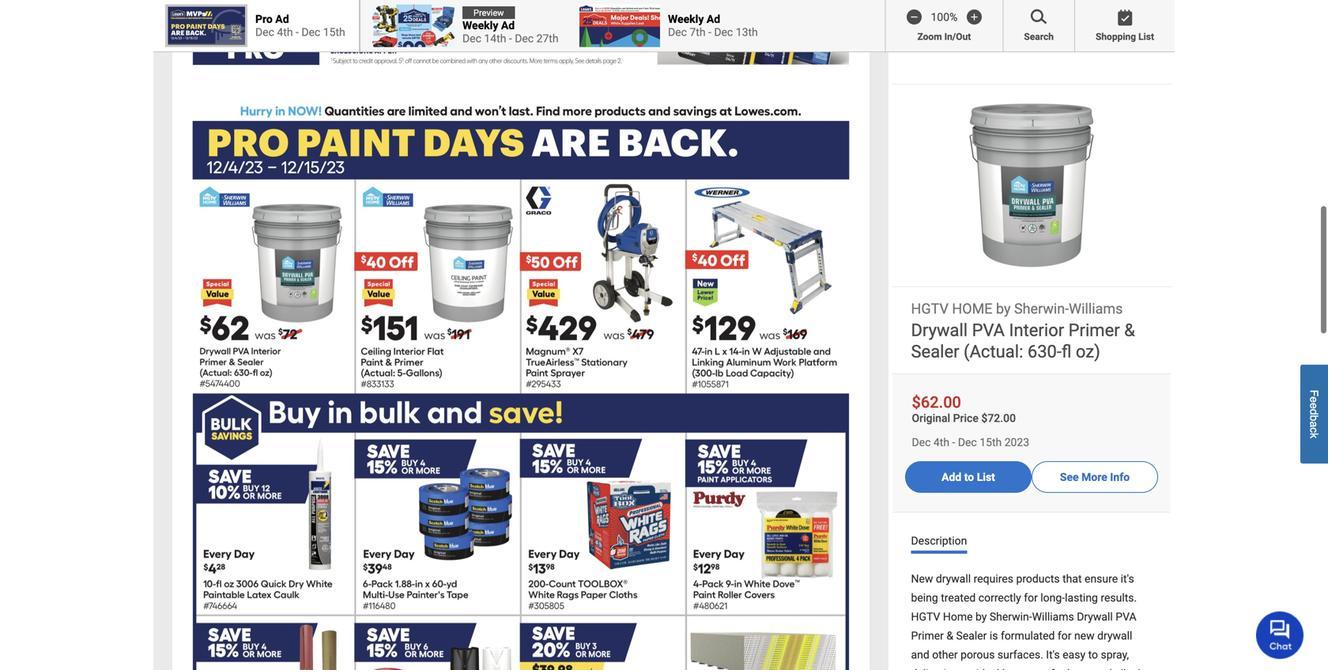 Task type: locate. For each thing, give the bounding box(es) containing it.
e up the d at right bottom
[[1309, 397, 1321, 403]]

e
[[1309, 397, 1321, 403], [1309, 403, 1321, 409]]

2 e from the top
[[1309, 403, 1321, 409]]

e up 'b'
[[1309, 403, 1321, 409]]

b
[[1309, 415, 1321, 421]]

a
[[1309, 421, 1321, 427]]

f e e d b a c k button
[[1301, 365, 1329, 464]]

chat invite button image
[[1257, 611, 1305, 659]]

f e e d b a c k
[[1309, 390, 1321, 439]]

f
[[1309, 390, 1321, 397]]

1 e from the top
[[1309, 397, 1321, 403]]



Task type: describe. For each thing, give the bounding box(es) containing it.
d
[[1309, 409, 1321, 415]]

c
[[1309, 427, 1321, 433]]

k
[[1309, 433, 1321, 439]]



Task type: vqa. For each thing, say whether or not it's contained in the screenshot.
For Use On "button"
no



